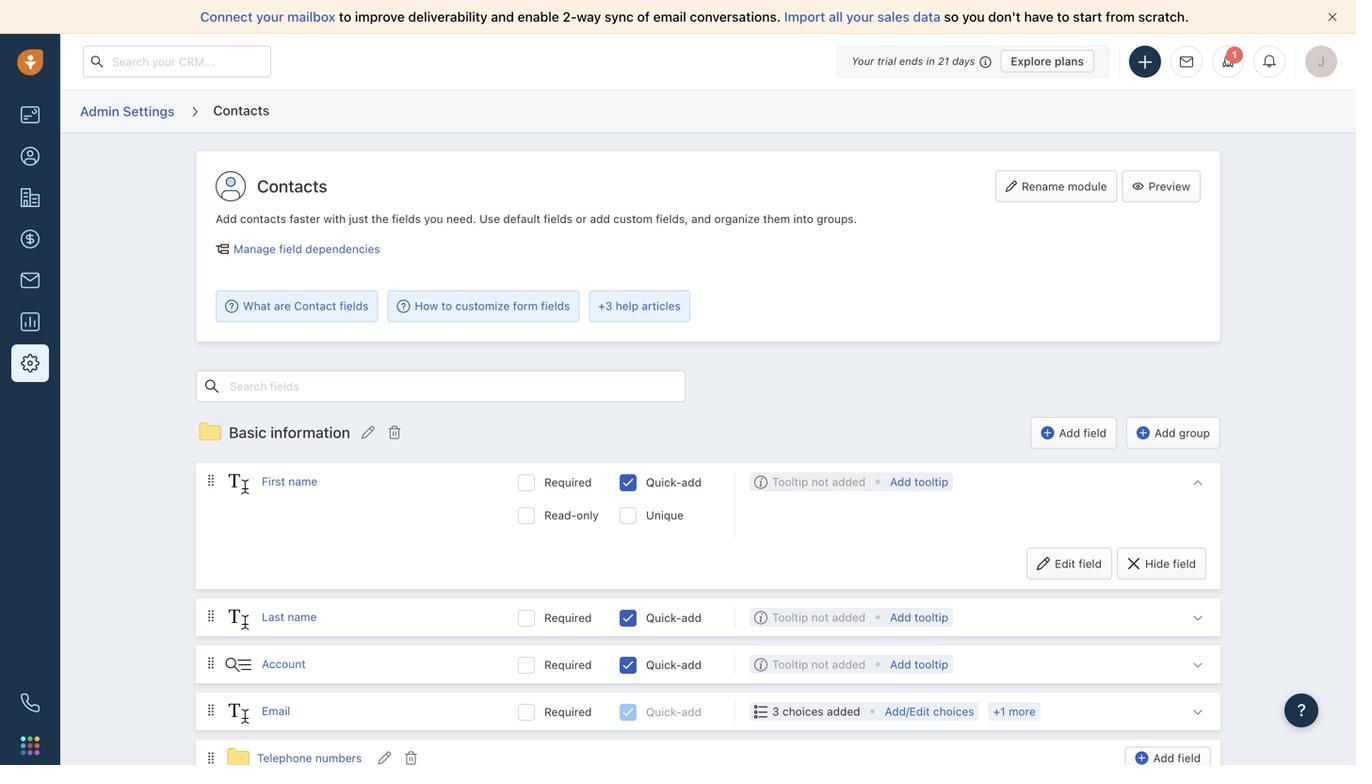 Task type: describe. For each thing, give the bounding box(es) containing it.
3 tooltip from the top
[[914, 658, 948, 671]]

Search fields text field
[[196, 370, 686, 402]]

read-
[[544, 509, 577, 522]]

from
[[1106, 9, 1135, 24]]

required for last name
[[544, 612, 592, 625]]

edit field button
[[1027, 548, 1112, 580]]

your trial ends in 21 days
[[852, 55, 975, 67]]

2-
[[563, 9, 577, 24]]

Search your CRM... text field
[[83, 46, 271, 78]]

import all your sales data link
[[784, 9, 944, 24]]

add group button
[[1126, 417, 1221, 449]]

form
[[513, 300, 538, 313]]

fields,
[[656, 212, 688, 226]]

last
[[262, 611, 284, 624]]

tooltip for first
[[914, 475, 948, 489]]

data
[[913, 9, 941, 24]]

0 vertical spatial add field button
[[1031, 417, 1117, 449]]

add/edit choices link
[[885, 702, 974, 721]]

tooltip for last
[[772, 611, 808, 624]]

ui drag handle image for last name
[[205, 610, 217, 623]]

preview
[[1149, 180, 1190, 193]]

how
[[415, 300, 438, 313]]

import
[[784, 9, 825, 24]]

contact
[[294, 300, 336, 313]]

phone image
[[21, 694, 40, 713]]

0 vertical spatial and
[[491, 9, 514, 24]]

freshworks switcher image
[[21, 737, 40, 756]]

quick-add for email
[[646, 706, 702, 719]]

connect your mailbox link
[[200, 9, 339, 24]]

dependencies
[[305, 243, 380, 256]]

admin
[[80, 103, 119, 119]]

+3
[[598, 300, 613, 313]]

+1
[[993, 705, 1006, 718]]

contacts
[[240, 212, 286, 226]]

3 ui drag handle image from the top
[[205, 752, 217, 765]]

1 horizontal spatial add field button
[[1125, 747, 1211, 766]]

or
[[576, 212, 587, 226]]

1
[[1232, 49, 1238, 61]]

more
[[1009, 705, 1036, 718]]

1 link
[[1212, 46, 1244, 78]]

rename module button
[[996, 170, 1118, 202]]

+3 help articles link
[[598, 298, 681, 314]]

basic
[[229, 424, 267, 442]]

all
[[829, 9, 843, 24]]

explore plans
[[1011, 55, 1084, 68]]

organize
[[714, 212, 760, 226]]

help
[[616, 300, 639, 313]]

form text image for first
[[224, 470, 252, 498]]

tooltip for first
[[772, 475, 808, 489]]

sales
[[878, 9, 910, 24]]

unique
[[646, 509, 684, 522]]

add for first name
[[681, 476, 702, 489]]

manage
[[234, 243, 276, 256]]

conversations.
[[690, 9, 781, 24]]

preview button
[[1122, 170, 1201, 202]]

of
[[637, 9, 650, 24]]

basic information
[[229, 424, 350, 442]]

3 not from the top
[[812, 658, 829, 671]]

so
[[944, 9, 959, 24]]

quick-add for account
[[646, 659, 702, 672]]

3 form text image from the top
[[224, 700, 252, 728]]

hide field button
[[1117, 548, 1206, 580]]

1 your from the left
[[256, 9, 284, 24]]

explore
[[1011, 55, 1052, 68]]

default
[[503, 212, 540, 226]]

mailbox
[[287, 9, 335, 24]]

telephone
[[257, 752, 312, 765]]

not for first
[[812, 475, 829, 489]]

add field for add field button to the top
[[1059, 427, 1107, 440]]

numbers
[[315, 752, 362, 765]]

2 horizontal spatial to
[[1057, 9, 1070, 24]]

+3 help articles
[[598, 300, 681, 313]]

fields right contact
[[340, 300, 369, 313]]

form text image for last
[[224, 605, 252, 634]]

quick- for last name
[[646, 612, 681, 625]]

settings
[[123, 103, 175, 119]]

telephone numbers
[[257, 752, 362, 765]]

customize
[[455, 300, 510, 313]]

1 vertical spatial and
[[691, 212, 711, 226]]

tooltip not added for last
[[772, 611, 866, 624]]

first name
[[262, 475, 318, 488]]

added for email
[[827, 705, 860, 718]]

ends
[[899, 55, 923, 67]]

hide field
[[1145, 557, 1196, 571]]

days
[[952, 55, 975, 67]]

quick- for first name
[[646, 476, 681, 489]]

how to customize form fields link
[[397, 298, 570, 314]]

field for edit field button
[[1079, 557, 1102, 571]]

add group
[[1155, 427, 1210, 440]]

group
[[1179, 427, 1210, 440]]

your
[[852, 55, 874, 67]]

start
[[1073, 9, 1102, 24]]

3 choices added
[[772, 705, 860, 718]]

3
[[772, 705, 779, 718]]

admin settings
[[80, 103, 175, 119]]

last name
[[262, 611, 317, 624]]

into
[[793, 212, 814, 226]]

manage field dependencies link
[[216, 241, 390, 257]]

plans
[[1055, 55, 1084, 68]]

read-only
[[544, 509, 599, 522]]

tooltip for last
[[914, 611, 948, 624]]

+3 help articles button
[[589, 290, 690, 322]]

0 vertical spatial you
[[962, 9, 985, 24]]

first
[[262, 475, 285, 488]]

deliverability
[[408, 9, 488, 24]]

account
[[262, 658, 306, 671]]



Task type: vqa. For each thing, say whether or not it's contained in the screenshot.
module in the right top of the page
yes



Task type: locate. For each thing, give the bounding box(es) containing it.
quick-add for last name
[[646, 612, 702, 625]]

quick-add
[[646, 476, 702, 489], [646, 612, 702, 625], [646, 659, 702, 672], [646, 706, 702, 719]]

required for email
[[544, 706, 592, 719]]

1 quick- from the top
[[646, 476, 681, 489]]

3 add tooltip link from the top
[[890, 655, 948, 674]]

0 vertical spatial contacts
[[213, 102, 270, 118]]

fields
[[392, 212, 421, 226], [544, 212, 573, 226], [340, 300, 369, 313], [541, 300, 570, 313]]

information
[[270, 424, 350, 442]]

to right 'how'
[[442, 300, 452, 313]]

not
[[812, 475, 829, 489], [812, 611, 829, 624], [812, 658, 829, 671]]

quick-
[[646, 476, 681, 489], [646, 612, 681, 625], [646, 659, 681, 672], [646, 706, 681, 719]]

1 vertical spatial ui drag handle image
[[205, 610, 217, 623]]

field for hide field button
[[1173, 557, 1196, 571]]

don't
[[988, 9, 1021, 24]]

ui drag handle image for account
[[205, 657, 217, 670]]

fields left the or
[[544, 212, 573, 226]]

0 horizontal spatial you
[[424, 212, 443, 226]]

and left enable
[[491, 9, 514, 24]]

1 vertical spatial add tooltip link
[[890, 608, 948, 627]]

0 vertical spatial tooltip
[[772, 475, 808, 489]]

and right fields,
[[691, 212, 711, 226]]

3 required from the top
[[544, 659, 592, 672]]

them
[[763, 212, 790, 226]]

to right mailbox
[[339, 9, 351, 24]]

ui drag handle image
[[205, 657, 217, 670], [205, 704, 217, 717], [205, 752, 217, 765]]

2 vertical spatial tooltip
[[914, 658, 948, 671]]

how to customize form fields
[[415, 300, 570, 313]]

0 horizontal spatial your
[[256, 9, 284, 24]]

just
[[349, 212, 368, 226]]

1 not from the top
[[812, 475, 829, 489]]

tooltip not added
[[772, 475, 866, 489], [772, 611, 866, 624], [772, 658, 866, 671]]

fields right the
[[392, 212, 421, 226]]

4 required from the top
[[544, 706, 592, 719]]

1 vertical spatial tooltip
[[772, 611, 808, 624]]

manage field dependencies
[[234, 243, 380, 256]]

contacts
[[213, 102, 270, 118], [257, 176, 327, 196]]

1 form text image from the top
[[224, 470, 252, 498]]

1 vertical spatial tooltip not added
[[772, 611, 866, 624]]

1 vertical spatial not
[[812, 611, 829, 624]]

form auto_complete image
[[224, 651, 252, 679]]

0 vertical spatial add field
[[1059, 427, 1107, 440]]

1 tooltip from the top
[[772, 475, 808, 489]]

1 horizontal spatial and
[[691, 212, 711, 226]]

choices right the "3"
[[783, 705, 824, 718]]

are
[[274, 300, 291, 313]]

choices left +1
[[933, 705, 974, 718]]

choices for add/edit
[[933, 705, 974, 718]]

2 add tooltip link from the top
[[890, 608, 948, 627]]

groups.
[[817, 212, 857, 226]]

1 ui drag handle image from the top
[[205, 474, 217, 487]]

2 form text image from the top
[[224, 605, 252, 634]]

ui drag handle image left form auto_complete image
[[205, 657, 217, 670]]

ui drag handle image for email
[[205, 704, 217, 717]]

field for add field button to the top
[[1084, 427, 1107, 440]]

0 vertical spatial tooltip
[[914, 475, 948, 489]]

add tooltip for last
[[890, 611, 948, 624]]

name for first name
[[288, 475, 318, 488]]

3 tooltip from the top
[[772, 658, 808, 671]]

what
[[243, 300, 271, 313]]

0 vertical spatial form text image
[[224, 470, 252, 498]]

1 horizontal spatial to
[[442, 300, 452, 313]]

trial
[[877, 55, 896, 67]]

rename
[[1022, 180, 1065, 193]]

contacts up "faster"
[[257, 176, 327, 196]]

1 tooltip not added from the top
[[772, 475, 866, 489]]

2 quick-add from the top
[[646, 612, 702, 625]]

quick-add for first name
[[646, 476, 702, 489]]

2 tooltip from the top
[[772, 611, 808, 624]]

2 vertical spatial not
[[812, 658, 829, 671]]

2 your from the left
[[846, 9, 874, 24]]

2 ui drag handle image from the top
[[205, 610, 217, 623]]

admin settings link
[[79, 97, 176, 126]]

1 vertical spatial add field button
[[1125, 747, 1211, 766]]

2 vertical spatial ui drag handle image
[[205, 752, 217, 765]]

field for the rightmost add field button
[[1178, 752, 1201, 765]]

email
[[653, 9, 686, 24]]

your
[[256, 9, 284, 24], [846, 9, 874, 24]]

connect
[[200, 9, 253, 24]]

0 vertical spatial ui drag handle image
[[205, 657, 217, 670]]

2 vertical spatial tooltip not added
[[772, 658, 866, 671]]

3 quick-add from the top
[[646, 659, 702, 672]]

not for last
[[812, 611, 829, 624]]

your right all
[[846, 9, 874, 24]]

rename module
[[1022, 180, 1107, 193]]

3 quick- from the top
[[646, 659, 681, 672]]

1 vertical spatial you
[[424, 212, 443, 226]]

0 vertical spatial add tooltip
[[890, 475, 948, 489]]

required for account
[[544, 659, 592, 672]]

form text image
[[224, 470, 252, 498], [224, 605, 252, 634], [224, 700, 252, 728]]

articles
[[642, 300, 681, 313]]

+1 more
[[993, 705, 1036, 718]]

1 horizontal spatial add field
[[1153, 752, 1201, 765]]

3 tooltip not added from the top
[[772, 658, 866, 671]]

way
[[577, 9, 601, 24]]

tooltip
[[772, 475, 808, 489], [772, 611, 808, 624], [772, 658, 808, 671]]

2 vertical spatial add tooltip link
[[890, 655, 948, 674]]

0 vertical spatial not
[[812, 475, 829, 489]]

have
[[1024, 9, 1054, 24]]

name
[[288, 475, 318, 488], [288, 611, 317, 624]]

you
[[962, 9, 985, 24], [424, 212, 443, 226]]

added for account
[[832, 658, 866, 671]]

add tooltip link
[[890, 473, 948, 492], [890, 608, 948, 627], [890, 655, 948, 674]]

3 add tooltip from the top
[[890, 658, 948, 671]]

1 vertical spatial add field
[[1153, 752, 1201, 765]]

add for email
[[681, 706, 702, 719]]

added
[[832, 475, 866, 489], [832, 611, 866, 624], [832, 658, 866, 671], [827, 705, 860, 718]]

scratch.
[[1138, 9, 1189, 24]]

custom
[[613, 212, 653, 226]]

telephone numbers link
[[257, 750, 362, 766]]

form text image left the email
[[224, 700, 252, 728]]

connect your mailbox to improve deliverability and enable 2-way sync of email conversations. import all your sales data so you don't have to start from scratch.
[[200, 9, 1189, 24]]

1 vertical spatial ui drag handle image
[[205, 704, 217, 717]]

email
[[262, 705, 290, 718]]

1 tooltip from the top
[[914, 475, 948, 489]]

add field for the rightmost add field button
[[1153, 752, 1201, 765]]

1 vertical spatial form text image
[[224, 605, 252, 634]]

0 vertical spatial tooltip not added
[[772, 475, 866, 489]]

form text image left last
[[224, 605, 252, 634]]

2 vertical spatial form text image
[[224, 700, 252, 728]]

name for last name
[[288, 611, 317, 624]]

add contacts faster with just the fields you need. use default fields or add custom fields, and organize them into groups.
[[216, 212, 857, 226]]

0 vertical spatial ui drag handle image
[[205, 474, 217, 487]]

1 vertical spatial contacts
[[257, 176, 327, 196]]

explore plans link
[[1001, 50, 1094, 73]]

name right last
[[288, 611, 317, 624]]

in
[[926, 55, 935, 67]]

4 quick- from the top
[[646, 706, 681, 719]]

tooltip
[[914, 475, 948, 489], [914, 611, 948, 624], [914, 658, 948, 671]]

choices inside add/edit choices link
[[933, 705, 974, 718]]

ui drag handle image left first
[[205, 474, 217, 487]]

only
[[577, 509, 599, 522]]

ui drag handle image left last
[[205, 610, 217, 623]]

add for account
[[681, 659, 702, 672]]

ui drag handle image left telephone
[[205, 752, 217, 765]]

add
[[216, 212, 237, 226], [1059, 427, 1080, 440], [1155, 427, 1176, 440], [890, 475, 911, 489], [890, 611, 911, 624], [890, 658, 911, 671], [1153, 752, 1174, 765]]

1 vertical spatial name
[[288, 611, 317, 624]]

0 horizontal spatial and
[[491, 9, 514, 24]]

0 horizontal spatial choices
[[783, 705, 824, 718]]

choices for 3
[[783, 705, 824, 718]]

added for first name
[[832, 475, 866, 489]]

2 required from the top
[[544, 612, 592, 625]]

1 horizontal spatial choices
[[933, 705, 974, 718]]

2 tooltip not added from the top
[[772, 611, 866, 624]]

1 add tooltip from the top
[[890, 475, 948, 489]]

required for first name
[[544, 476, 592, 489]]

enable
[[518, 9, 559, 24]]

improve
[[355, 9, 405, 24]]

1 choices from the left
[[783, 705, 824, 718]]

2 vertical spatial tooltip
[[772, 658, 808, 671]]

1 horizontal spatial you
[[962, 9, 985, 24]]

1 add tooltip link from the top
[[890, 473, 948, 492]]

module
[[1068, 180, 1107, 193]]

added for last name
[[832, 611, 866, 624]]

use
[[479, 212, 500, 226]]

add/edit
[[885, 705, 930, 718]]

0 horizontal spatial add field
[[1059, 427, 1107, 440]]

add tooltip for first
[[890, 475, 948, 489]]

to
[[339, 9, 351, 24], [1057, 9, 1070, 24], [442, 300, 452, 313]]

you left need.
[[424, 212, 443, 226]]

2 ui drag handle image from the top
[[205, 704, 217, 717]]

close image
[[1328, 12, 1337, 22]]

add field
[[1059, 427, 1107, 440], [1153, 752, 1201, 765]]

0 vertical spatial name
[[288, 475, 318, 488]]

you right the "so"
[[962, 9, 985, 24]]

add tooltip link for first
[[890, 473, 948, 492]]

what are contact fields link
[[225, 298, 369, 314]]

form text image left first
[[224, 470, 252, 498]]

quick- for account
[[646, 659, 681, 672]]

1 horizontal spatial your
[[846, 9, 874, 24]]

ui drag handle image for first name
[[205, 474, 217, 487]]

2 tooltip from the top
[[914, 611, 948, 624]]

add field button
[[1031, 417, 1117, 449], [1125, 747, 1211, 766]]

the
[[371, 212, 389, 226]]

edit field
[[1055, 557, 1102, 571]]

21
[[938, 55, 949, 67]]

0 horizontal spatial add field button
[[1031, 417, 1117, 449]]

2 choices from the left
[[933, 705, 974, 718]]

1 quick-add from the top
[[646, 476, 702, 489]]

1 ui drag handle image from the top
[[205, 657, 217, 670]]

0 horizontal spatial to
[[339, 9, 351, 24]]

fields right "form" at the top left
[[541, 300, 570, 313]]

add tooltip
[[890, 475, 948, 489], [890, 611, 948, 624], [890, 658, 948, 671]]

ui drag handle image
[[205, 474, 217, 487], [205, 610, 217, 623]]

what are contact fields
[[243, 300, 369, 313]]

send email image
[[1180, 56, 1193, 68]]

with
[[323, 212, 346, 226]]

2 add tooltip from the top
[[890, 611, 948, 624]]

4 quick-add from the top
[[646, 706, 702, 719]]

add for last name
[[681, 612, 702, 625]]

+1 more link
[[993, 705, 1036, 718]]

phone element
[[11, 685, 49, 722]]

contacts down "search your crm..." text field
[[213, 102, 270, 118]]

1 vertical spatial add tooltip
[[890, 611, 948, 624]]

2 quick- from the top
[[646, 612, 681, 625]]

field
[[279, 243, 302, 256], [1084, 427, 1107, 440], [1079, 557, 1102, 571], [1173, 557, 1196, 571], [1178, 752, 1201, 765]]

quick- for email
[[646, 706, 681, 719]]

ui drag handle image left the email
[[205, 704, 217, 717]]

1 required from the top
[[544, 476, 592, 489]]

0 vertical spatial add tooltip link
[[890, 473, 948, 492]]

add/edit choices
[[885, 705, 974, 718]]

name right first
[[288, 475, 318, 488]]

2 vertical spatial add tooltip
[[890, 658, 948, 671]]

your left mailbox
[[256, 9, 284, 24]]

2 not from the top
[[812, 611, 829, 624]]

1 vertical spatial tooltip
[[914, 611, 948, 624]]

tooltip not added for first
[[772, 475, 866, 489]]

to left start at top
[[1057, 9, 1070, 24]]

add tooltip link for last
[[890, 608, 948, 627]]



